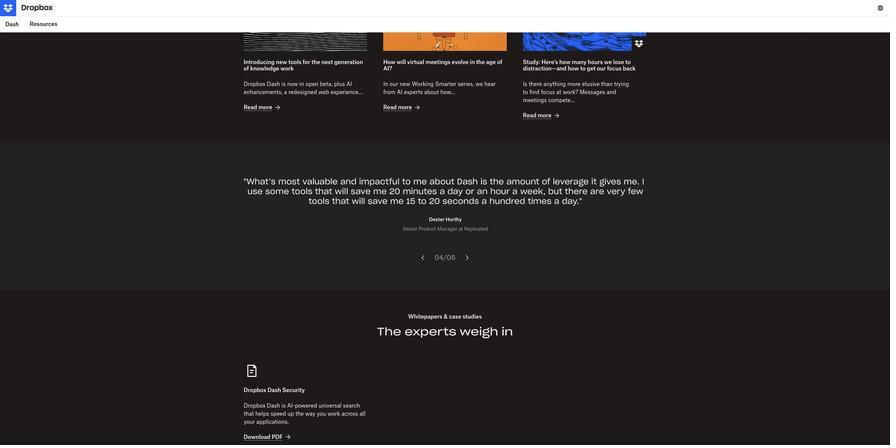 Task type: describe. For each thing, give the bounding box(es) containing it.
we inside study: here's how many hours we lose to distraction—and how to get our focus back
[[604, 59, 612, 65]]

more inside is there anything more elusive than trying to find focus at work? messages and meetings compete…
[[567, 81, 581, 87]]

smarter
[[435, 81, 456, 87]]

0 horizontal spatial me
[[373, 186, 387, 197]]

very
[[607, 186, 625, 197]]

resources
[[30, 21, 57, 27]]

experience…
[[331, 89, 363, 96]]

week,
[[520, 186, 546, 197]]

focus inside is there anything more elusive than trying to find focus at work? messages and meetings compete…
[[541, 89, 555, 96]]

use
[[247, 186, 263, 197]]

seconds
[[443, 196, 479, 206]]

speed
[[271, 411, 286, 418]]

your
[[244, 419, 255, 426]]

senior product manager at replicated
[[403, 226, 488, 232]]

whitepapers & case studies
[[408, 314, 482, 320]]

1 horizontal spatial will
[[352, 196, 365, 206]]

about inside in our new working smarter series, we hear from ai experts about how…
[[424, 89, 439, 96]]

and inside "what's most valuable and impactful to me about dash is the amount of leverage it gives me. i use some tools that will save me 20 minutes a day or an hour a week, but there are very few tools that will save me 15 to 20 seconds a hundred times a day."
[[340, 177, 357, 187]]

elusive
[[582, 81, 600, 87]]

beta,
[[320, 81, 333, 87]]

a left "day.""
[[554, 196, 559, 206]]

the inside "what's most valuable and impactful to me about dash is the amount of leverage it gives me. i use some tools that will save me 20 minutes a day or an hour a week, but there are very few tools that will save me 15 to 20 seconds a hundred times a day."
[[490, 177, 504, 187]]

read more link for focus
[[523, 112, 561, 120]]

dropbox dash is now in open beta, plus ai enhancements, a redesigned web experience…
[[244, 81, 363, 96]]

we inside in our new working smarter series, we hear from ai experts about how…
[[476, 81, 483, 87]]

a right hour
[[512, 186, 518, 197]]

is
[[523, 81, 527, 87]]

a inside dropbox dash is now in open beta, plus ai enhancements, a redesigned web experience…
[[284, 89, 287, 96]]

studies
[[463, 314, 482, 320]]

most
[[278, 177, 300, 187]]

you
[[317, 411, 326, 418]]

read more for enhancements,
[[244, 104, 272, 111]]

up
[[287, 411, 294, 418]]

more for in our new working smarter series, we hear from ai experts about how…
[[398, 104, 412, 111]]

dash for dropbox dash is ai-powered universal search that helps speed up the way you work across all your applications.
[[267, 403, 280, 409]]

work inside introducing new tools for the next generation of knowledge work
[[281, 65, 294, 72]]

more for dropbox dash is now in open beta, plus ai enhancements, a redesigned web experience…
[[258, 104, 272, 111]]

here's
[[542, 59, 558, 65]]

messages
[[580, 89, 605, 96]]

meetings inside is there anything more elusive than trying to find focus at work? messages and meetings compete…
[[523, 97, 547, 104]]

download
[[244, 434, 270, 441]]

the experts weigh in
[[377, 325, 513, 339]]

it
[[591, 177, 597, 187]]

replicated
[[464, 226, 488, 232]]

read more link for enhancements,
[[244, 104, 282, 112]]

whitepapers
[[408, 314, 442, 320]]

from
[[383, 89, 395, 96]]

read for dropbox dash is now in open beta, plus ai enhancements, a redesigned web experience…
[[244, 104, 257, 111]]

compete…
[[548, 97, 575, 104]]

there inside is there anything more elusive than trying to find focus at work? messages and meetings compete…
[[529, 81, 542, 87]]

back
[[623, 65, 636, 72]]

than
[[601, 81, 613, 87]]

to inside is there anything more elusive than trying to find focus at work? messages and meetings compete…
[[523, 89, 528, 96]]

about inside "what's most valuable and impactful to me about dash is the amount of leverage it gives me. i use some tools that will save me 20 minutes a day or an hour a week, but there are very few tools that will save me 15 to 20 seconds a hundred times a day."
[[430, 177, 454, 187]]

image features a sketch of a person sitting at a table with a laptop open in front of them with a cup of coffee and a plant alongside, while abstract drawings of people and objects in a patchwork pattern emerge from the laptop. image
[[383, 0, 507, 51]]

hundred
[[489, 196, 525, 206]]

how
[[383, 59, 395, 65]]

find
[[530, 89, 540, 96]]

impactful
[[359, 177, 400, 187]]

0 horizontal spatial at
[[459, 226, 463, 232]]

valuable
[[303, 177, 338, 187]]

15
[[406, 196, 415, 206]]

working
[[412, 81, 434, 87]]

image features an abstract drawing of a face peering through an assortment of sketched geometric shapes. image
[[523, 0, 646, 51]]

all
[[360, 411, 366, 418]]

download pdf
[[244, 434, 283, 441]]

pdf
[[272, 434, 283, 441]]

universal
[[319, 403, 342, 409]]

the inside how will virtual meetings evolve in the age of ai?
[[476, 59, 485, 65]]

dexter horthy
[[429, 217, 462, 223]]

ai?
[[383, 65, 392, 72]]

age
[[486, 59, 496, 65]]

read more link for ai
[[383, 104, 421, 112]]

horthy
[[446, 217, 462, 223]]

hour
[[490, 186, 510, 197]]

04/06
[[435, 254, 456, 262]]

is for dropbox dash is now in open beta, plus ai enhancements, a redesigned web experience…
[[281, 81, 286, 87]]

read for is there anything more elusive than trying to find focus at work? messages and meetings compete…
[[523, 112, 536, 119]]

day."
[[562, 196, 582, 206]]

image features a linear background of wavy lines in an abstract geometric pattern. image
[[244, 0, 367, 51]]

product
[[419, 226, 436, 232]]

me.
[[624, 177, 640, 187]]

few
[[628, 186, 643, 197]]

across
[[342, 411, 358, 418]]

search
[[343, 403, 360, 409]]

work?
[[563, 89, 578, 96]]

applications.
[[256, 419, 289, 426]]

series,
[[458, 81, 474, 87]]

0 horizontal spatial 20
[[389, 186, 400, 197]]

there inside "what's most valuable and impactful to me about dash is the amount of leverage it gives me. i use some tools that will save me 20 minutes a day or an hour a week, but there are very few tools that will save me 15 to 20 seconds a hundred times a day."
[[565, 186, 588, 197]]

meetings inside how will virtual meetings evolve in the age of ai?
[[426, 59, 450, 65]]

in our new working smarter series, we hear from ai experts about how…
[[383, 81, 496, 96]]

knowledge
[[250, 65, 279, 72]]

dash for dropbox dash is now in open beta, plus ai enhancements, a redesigned web experience…
[[267, 81, 280, 87]]

1 horizontal spatial 20
[[429, 196, 440, 206]]

to left get
[[580, 65, 586, 72]]

work inside dropbox dash is ai-powered universal search that helps speed up the way you work across all your applications.
[[328, 411, 340, 418]]

will inside how will virtual meetings evolve in the age of ai?
[[397, 59, 406, 65]]

dropbox for dropbox dash is ai-powered universal search that helps speed up the way you work across all your applications.
[[244, 403, 265, 409]]

the
[[377, 325, 401, 339]]

plus
[[334, 81, 345, 87]]

minutes
[[403, 186, 437, 197]]

manager
[[437, 226, 457, 232]]

and inside is there anything more elusive than trying to find focus at work? messages and meetings compete…
[[607, 89, 616, 96]]

in
[[383, 81, 388, 87]]

powered
[[295, 403, 317, 409]]

day
[[447, 186, 463, 197]]

times
[[528, 196, 552, 206]]



Task type: vqa. For each thing, say whether or not it's contained in the screenshot.
the topmost work
yes



Task type: locate. For each thing, give the bounding box(es) containing it.
1 horizontal spatial work
[[328, 411, 340, 418]]

new inside introducing new tools for the next generation of knowledge work
[[276, 59, 287, 65]]

our right in
[[390, 81, 398, 87]]

0 horizontal spatial read more link
[[244, 104, 282, 112]]

about up seconds
[[430, 177, 454, 187]]

helps
[[255, 411, 269, 418]]

experts down whitepapers
[[405, 325, 456, 339]]

in right evolve
[[470, 59, 475, 65]]

to right 15
[[418, 196, 427, 206]]

and right valuable
[[340, 177, 357, 187]]

1 vertical spatial focus
[[541, 89, 555, 96]]

work
[[281, 65, 294, 72], [328, 411, 340, 418]]

read for in our new working smarter series, we hear from ai experts about how…
[[383, 104, 397, 111]]

1 vertical spatial in
[[299, 81, 304, 87]]

read more link down enhancements,
[[244, 104, 282, 112]]

more
[[567, 81, 581, 87], [258, 104, 272, 111], [398, 104, 412, 111], [538, 112, 552, 119]]

dash inside dropbox dash is now in open beta, plus ai enhancements, a redesigned web experience…
[[267, 81, 280, 87]]

dash
[[5, 21, 19, 28], [267, 81, 280, 87], [457, 177, 478, 187], [268, 387, 281, 394], [267, 403, 280, 409]]

1 horizontal spatial our
[[597, 65, 606, 72]]

2 horizontal spatial read more
[[523, 112, 552, 119]]

2 vertical spatial in
[[502, 325, 513, 339]]

and
[[607, 89, 616, 96], [340, 177, 357, 187]]

of right age
[[497, 59, 502, 65]]

we left hear
[[476, 81, 483, 87]]

read more link down find
[[523, 112, 561, 120]]

1 vertical spatial and
[[340, 177, 357, 187]]

ai inside dropbox dash is now in open beta, plus ai enhancements, a redesigned web experience…
[[346, 81, 352, 87]]

how…
[[440, 89, 455, 96]]

gives
[[599, 177, 621, 187]]

0 vertical spatial there
[[529, 81, 542, 87]]

weigh
[[460, 325, 498, 339]]

&
[[444, 314, 448, 320]]

about
[[424, 89, 439, 96], [430, 177, 454, 187]]

read more for focus
[[523, 112, 552, 119]]

hear
[[484, 81, 496, 87]]

enhancements,
[[244, 89, 283, 96]]

a right or
[[482, 196, 487, 206]]

how left many
[[559, 59, 571, 65]]

2 horizontal spatial read
[[523, 112, 536, 119]]

at up compete…
[[556, 89, 561, 96]]

dash left resources link
[[5, 21, 19, 28]]

read more link down from
[[383, 104, 421, 112]]

tools
[[288, 59, 301, 65], [292, 186, 312, 197], [309, 196, 329, 206]]

0 horizontal spatial new
[[276, 59, 287, 65]]

our
[[597, 65, 606, 72], [390, 81, 398, 87]]

to up 15
[[402, 177, 411, 187]]

dropbox dash security
[[244, 387, 305, 394]]

web
[[318, 89, 329, 96]]

1 horizontal spatial me
[[390, 196, 404, 206]]

1 horizontal spatial read
[[383, 104, 397, 111]]

1 horizontal spatial read more
[[383, 104, 412, 111]]

in up redesigned
[[299, 81, 304, 87]]

hours
[[588, 59, 603, 65]]

0 vertical spatial our
[[597, 65, 606, 72]]

that
[[315, 186, 332, 197], [332, 196, 349, 206], [244, 411, 254, 418]]

1 horizontal spatial in
[[470, 59, 475, 65]]

2 vertical spatial dropbox
[[244, 403, 265, 409]]

new inside in our new working smarter series, we hear from ai experts about how…
[[400, 81, 410, 87]]

dropbox for dropbox dash is now in open beta, plus ai enhancements, a redesigned web experience…
[[244, 81, 265, 87]]

1 vertical spatial there
[[565, 186, 588, 197]]

ai inside in our new working smarter series, we hear from ai experts about how…
[[397, 89, 403, 96]]

read down from
[[383, 104, 397, 111]]

more down 'working'
[[398, 104, 412, 111]]

0 vertical spatial is
[[281, 81, 286, 87]]

dash up enhancements,
[[267, 81, 280, 87]]

amount
[[506, 177, 539, 187]]

1 vertical spatial at
[[459, 226, 463, 232]]

new right introducing
[[276, 59, 287, 65]]

and down than on the right of page
[[607, 89, 616, 96]]

0 horizontal spatial read more
[[244, 104, 272, 111]]

is for dropbox dash is ai-powered universal search that helps speed up the way you work across all your applications.
[[281, 403, 286, 409]]

1 horizontal spatial and
[[607, 89, 616, 96]]

1 horizontal spatial there
[[565, 186, 588, 197]]

0 vertical spatial and
[[607, 89, 616, 96]]

0 horizontal spatial focus
[[541, 89, 555, 96]]

experts inside in our new working smarter series, we hear from ai experts about how…
[[404, 89, 423, 96]]

some
[[265, 186, 289, 197]]

senior
[[403, 226, 417, 232]]

evolve
[[452, 59, 469, 65]]

the right up
[[296, 411, 304, 418]]

experts
[[404, 89, 423, 96], [405, 325, 456, 339]]

the right for on the top left
[[311, 59, 320, 65]]

0 horizontal spatial read
[[244, 104, 257, 111]]

ai
[[346, 81, 352, 87], [397, 89, 403, 96]]

tools right some
[[292, 186, 312, 197]]

read more down find
[[523, 112, 552, 119]]

1 horizontal spatial new
[[400, 81, 410, 87]]

"what's
[[244, 177, 276, 187]]

an
[[477, 186, 488, 197]]

save
[[351, 186, 371, 197], [368, 196, 388, 206]]

the
[[311, 59, 320, 65], [476, 59, 485, 65], [490, 177, 504, 187], [296, 411, 304, 418]]

focus down anything
[[541, 89, 555, 96]]

1 vertical spatial meetings
[[523, 97, 547, 104]]

0 horizontal spatial there
[[529, 81, 542, 87]]

0 vertical spatial experts
[[404, 89, 423, 96]]

is inside "what's most valuable and impactful to me about dash is the amount of leverage it gives me. i use some tools that will save me 20 minutes a day or an hour a week, but there are very few tools that will save me 15 to 20 seconds a hundred times a day."
[[480, 177, 487, 187]]

0 vertical spatial dropbox
[[244, 81, 265, 87]]

to right lose
[[625, 59, 631, 65]]

experts down 'working'
[[404, 89, 423, 96]]

ai right from
[[397, 89, 403, 96]]

in inside dropbox dash is now in open beta, plus ai enhancements, a redesigned web experience…
[[299, 81, 304, 87]]

2 vertical spatial is
[[281, 403, 286, 409]]

read more down from
[[383, 104, 412, 111]]

more down compete…
[[538, 112, 552, 119]]

are
[[590, 186, 604, 197]]

0 horizontal spatial ai
[[346, 81, 352, 87]]

we left lose
[[604, 59, 612, 65]]

there
[[529, 81, 542, 87], [565, 186, 588, 197]]

more for is there anything more elusive than trying to find focus at work? messages and meetings compete…
[[538, 112, 552, 119]]

dash inside dropbox dash is ai-powered universal search that helps speed up the way you work across all your applications.
[[267, 403, 280, 409]]

1 vertical spatial is
[[480, 177, 487, 187]]

of left knowledge
[[244, 65, 249, 72]]

dash inside "what's most valuable and impactful to me about dash is the amount of leverage it gives me. i use some tools that will save me 20 minutes a day or an hour a week, but there are very few tools that will save me 15 to 20 seconds a hundred times a day."
[[457, 177, 478, 187]]

0 horizontal spatial of
[[244, 65, 249, 72]]

is inside dropbox dash is now in open beta, plus ai enhancements, a redesigned web experience…
[[281, 81, 286, 87]]

but
[[548, 186, 562, 197]]

introducing new tools for the next generation of knowledge work
[[244, 59, 363, 72]]

in right weigh
[[502, 325, 513, 339]]

leverage
[[553, 177, 589, 187]]

0 vertical spatial focus
[[607, 65, 622, 72]]

virtual
[[407, 59, 424, 65]]

distraction—and
[[523, 65, 566, 72]]

1 horizontal spatial at
[[556, 89, 561, 96]]

redesigned
[[289, 89, 317, 96]]

20 up the dexter
[[429, 196, 440, 206]]

we
[[604, 59, 612, 65], [476, 81, 483, 87]]

how will virtual meetings evolve in the age of ai?
[[383, 59, 502, 72]]

1 horizontal spatial ai
[[397, 89, 403, 96]]

the inside introducing new tools for the next generation of knowledge work
[[311, 59, 320, 65]]

the left age
[[476, 59, 485, 65]]

is right or
[[480, 177, 487, 187]]

0 vertical spatial meetings
[[426, 59, 450, 65]]

work down the universal on the bottom of the page
[[328, 411, 340, 418]]

for
[[303, 59, 310, 65]]

trying
[[614, 81, 629, 87]]

now
[[287, 81, 298, 87]]

of
[[497, 59, 502, 65], [244, 65, 249, 72], [542, 177, 550, 187]]

of inside "what's most valuable and impactful to me about dash is the amount of leverage it gives me. i use some tools that will save me 20 minutes a day or an hour a week, but there are very few tools that will save me 15 to 20 seconds a hundred times a day."
[[542, 177, 550, 187]]

is there anything more elusive than trying to find focus at work? messages and meetings compete…
[[523, 81, 629, 104]]

20 left 15
[[389, 186, 400, 197]]

2 horizontal spatial of
[[542, 177, 550, 187]]

download pdf link
[[244, 434, 292, 442]]

about down 'working'
[[424, 89, 439, 96]]

2 horizontal spatial read more link
[[523, 112, 561, 120]]

focus inside study: here's how many hours we lose to distraction—and how to get our focus back
[[607, 65, 622, 72]]

to down is at top
[[523, 89, 528, 96]]

there left it
[[565, 186, 588, 197]]

1 vertical spatial our
[[390, 81, 398, 87]]

"what's most valuable and impactful to me about dash is the amount of leverage it gives me. i use some tools that will save me 20 minutes a day or an hour a week, but there are very few tools that will save me 15 to 20 seconds a hundred times a day."
[[244, 177, 644, 206]]

dash for dropbox dash security
[[268, 387, 281, 394]]

a left redesigned
[[284, 89, 287, 96]]

dash link
[[0, 16, 24, 32]]

open
[[306, 81, 318, 87]]

of inside introducing new tools for the next generation of knowledge work
[[244, 65, 249, 72]]

dropbox dash is ai-powered universal search that helps speed up the way you work across all your applications.
[[244, 403, 366, 426]]

3 dropbox from the top
[[244, 403, 265, 409]]

read more down enhancements,
[[244, 104, 272, 111]]

generation
[[334, 59, 363, 65]]

20
[[389, 186, 400, 197], [429, 196, 440, 206]]

to
[[625, 59, 631, 65], [580, 65, 586, 72], [523, 89, 528, 96], [402, 177, 411, 187], [418, 196, 427, 206]]

0 horizontal spatial in
[[299, 81, 304, 87]]

dash up seconds
[[457, 177, 478, 187]]

0 vertical spatial new
[[276, 59, 287, 65]]

new
[[276, 59, 287, 65], [400, 81, 410, 87]]

2 horizontal spatial in
[[502, 325, 513, 339]]

0 horizontal spatial work
[[281, 65, 294, 72]]

0 horizontal spatial and
[[340, 177, 357, 187]]

1 vertical spatial new
[[400, 81, 410, 87]]

our inside study: here's how many hours we lose to distraction—and how to get our focus back
[[597, 65, 606, 72]]

a
[[284, 89, 287, 96], [440, 186, 445, 197], [512, 186, 518, 197], [482, 196, 487, 206], [554, 196, 559, 206]]

dash left security
[[268, 387, 281, 394]]

0 vertical spatial about
[[424, 89, 439, 96]]

read more
[[244, 104, 272, 111], [383, 104, 412, 111], [523, 112, 552, 119]]

dash up speed
[[267, 403, 280, 409]]

dexter
[[429, 217, 445, 223]]

next
[[321, 59, 333, 65]]

1 vertical spatial experts
[[405, 325, 456, 339]]

ai up experience…
[[346, 81, 352, 87]]

many
[[572, 59, 587, 65]]

0 vertical spatial in
[[470, 59, 475, 65]]

meetings left evolve
[[426, 59, 450, 65]]

0 vertical spatial at
[[556, 89, 561, 96]]

1 vertical spatial about
[[430, 177, 454, 187]]

will
[[397, 59, 406, 65], [335, 186, 348, 197], [352, 196, 365, 206]]

1 horizontal spatial focus
[[607, 65, 622, 72]]

read down find
[[523, 112, 536, 119]]

0 vertical spatial ai
[[346, 81, 352, 87]]

get
[[587, 65, 596, 72]]

0 vertical spatial work
[[281, 65, 294, 72]]

security
[[282, 387, 305, 394]]

0 horizontal spatial will
[[335, 186, 348, 197]]

dropbox for dropbox dash security
[[244, 387, 266, 394]]

how left get
[[568, 65, 579, 72]]

tools left for on the top left
[[288, 59, 301, 65]]

me
[[413, 177, 427, 187], [373, 186, 387, 197], [390, 196, 404, 206]]

lose
[[613, 59, 624, 65]]

0 horizontal spatial we
[[476, 81, 483, 87]]

is left now
[[281, 81, 286, 87]]

there up find
[[529, 81, 542, 87]]

our inside in our new working smarter series, we hear from ai experts about how…
[[390, 81, 398, 87]]

at inside is there anything more elusive than trying to find focus at work? messages and meetings compete…
[[556, 89, 561, 96]]

1 vertical spatial we
[[476, 81, 483, 87]]

meetings down find
[[523, 97, 547, 104]]

more up work?
[[567, 81, 581, 87]]

dropbox inside dropbox dash is now in open beta, plus ai enhancements, a redesigned web experience…
[[244, 81, 265, 87]]

ai-
[[287, 403, 295, 409]]

0 vertical spatial we
[[604, 59, 612, 65]]

tools inside introducing new tools for the next generation of knowledge work
[[288, 59, 301, 65]]

dropbox inside dropbox dash is ai-powered universal search that helps speed up the way you work across all your applications.
[[244, 403, 265, 409]]

is left ai-
[[281, 403, 286, 409]]

a left day
[[440, 186, 445, 197]]

1 vertical spatial ai
[[397, 89, 403, 96]]

at down horthy
[[459, 226, 463, 232]]

read down enhancements,
[[244, 104, 257, 111]]

work up now
[[281, 65, 294, 72]]

anything
[[543, 81, 566, 87]]

that inside dropbox dash is ai-powered universal search that helps speed up the way you work across all your applications.
[[244, 411, 254, 418]]

study: here's how many hours we lose to distraction—and how to get our focus back
[[523, 59, 636, 72]]

1 vertical spatial work
[[328, 411, 340, 418]]

in inside how will virtual meetings evolve in the age of ai?
[[470, 59, 475, 65]]

tools down valuable
[[309, 196, 329, 206]]

focus left back
[[607, 65, 622, 72]]

the right an
[[490, 177, 504, 187]]

read more for ai
[[383, 104, 412, 111]]

1 horizontal spatial meetings
[[523, 97, 547, 104]]

resources link
[[24, 16, 63, 32]]

of up times
[[542, 177, 550, 187]]

1 horizontal spatial read more link
[[383, 104, 421, 112]]

the inside dropbox dash is ai-powered universal search that helps speed up the way you work across all your applications.
[[296, 411, 304, 418]]

1 vertical spatial dropbox
[[244, 387, 266, 394]]

0 horizontal spatial meetings
[[426, 59, 450, 65]]

or
[[465, 186, 474, 197]]

1 horizontal spatial of
[[497, 59, 502, 65]]

more down enhancements,
[[258, 104, 272, 111]]

i
[[642, 177, 644, 187]]

2 horizontal spatial me
[[413, 177, 427, 187]]

2 dropbox from the top
[[244, 387, 266, 394]]

our right get
[[597, 65, 606, 72]]

read more link
[[244, 104, 282, 112], [383, 104, 421, 112], [523, 112, 561, 120]]

introducing
[[244, 59, 275, 65]]

is inside dropbox dash is ai-powered universal search that helps speed up the way you work across all your applications.
[[281, 403, 286, 409]]

0 horizontal spatial our
[[390, 81, 398, 87]]

of inside how will virtual meetings evolve in the age of ai?
[[497, 59, 502, 65]]

1 dropbox from the top
[[244, 81, 265, 87]]

new left 'working'
[[400, 81, 410, 87]]

1 horizontal spatial we
[[604, 59, 612, 65]]

2 horizontal spatial will
[[397, 59, 406, 65]]



